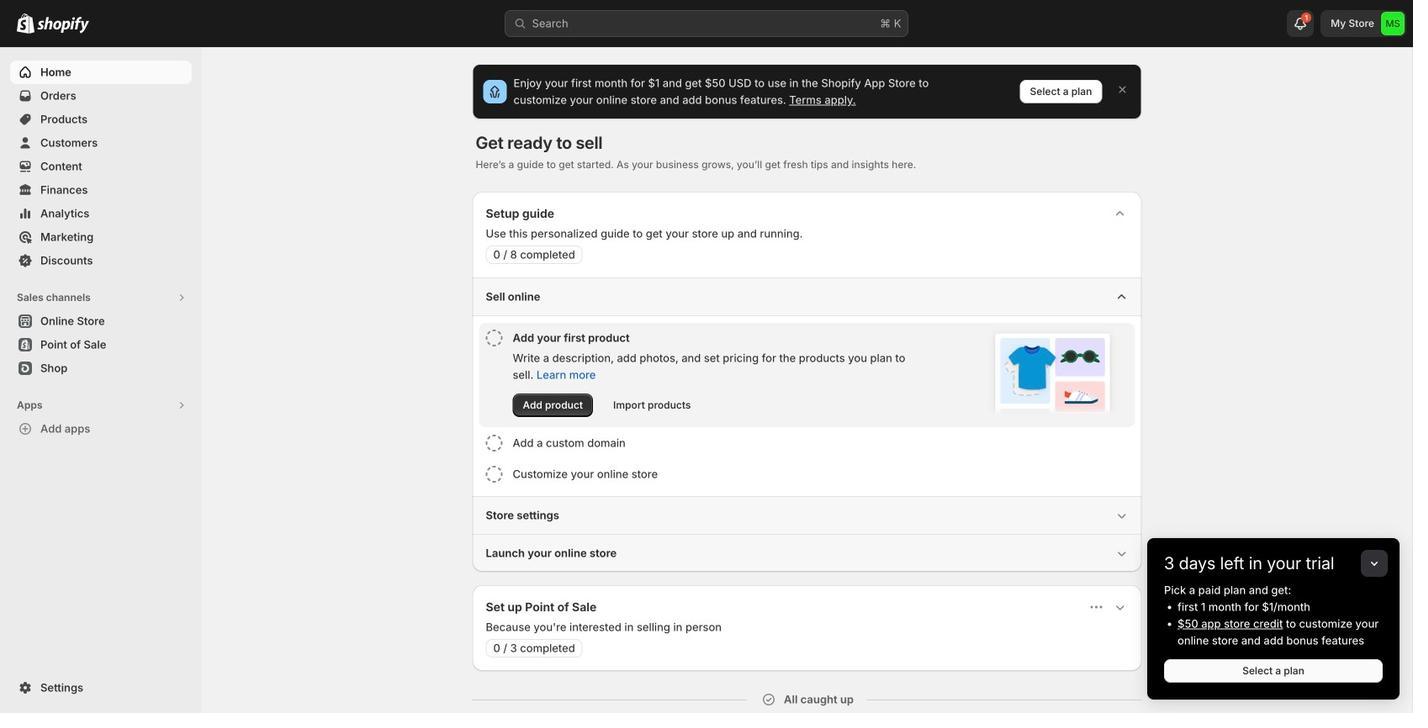Task type: vqa. For each thing, say whether or not it's contained in the screenshot.
Online Store "image"
no



Task type: locate. For each thing, give the bounding box(es) containing it.
my store image
[[1381, 12, 1405, 35]]

mark add a custom domain as done image
[[486, 435, 503, 452]]

guide categories group
[[472, 278, 1142, 572]]

sell online group
[[472, 278, 1142, 496]]

add a custom domain group
[[479, 428, 1135, 458]]

add your first product group
[[479, 323, 1135, 427]]

customize your online store group
[[479, 459, 1135, 490]]



Task type: describe. For each thing, give the bounding box(es) containing it.
shopify image
[[37, 17, 89, 33]]

setup guide region
[[472, 192, 1142, 572]]

mark add your first product as done image
[[486, 330, 503, 347]]

shopify image
[[17, 13, 34, 33]]

mark customize your online store as done image
[[486, 466, 503, 483]]



